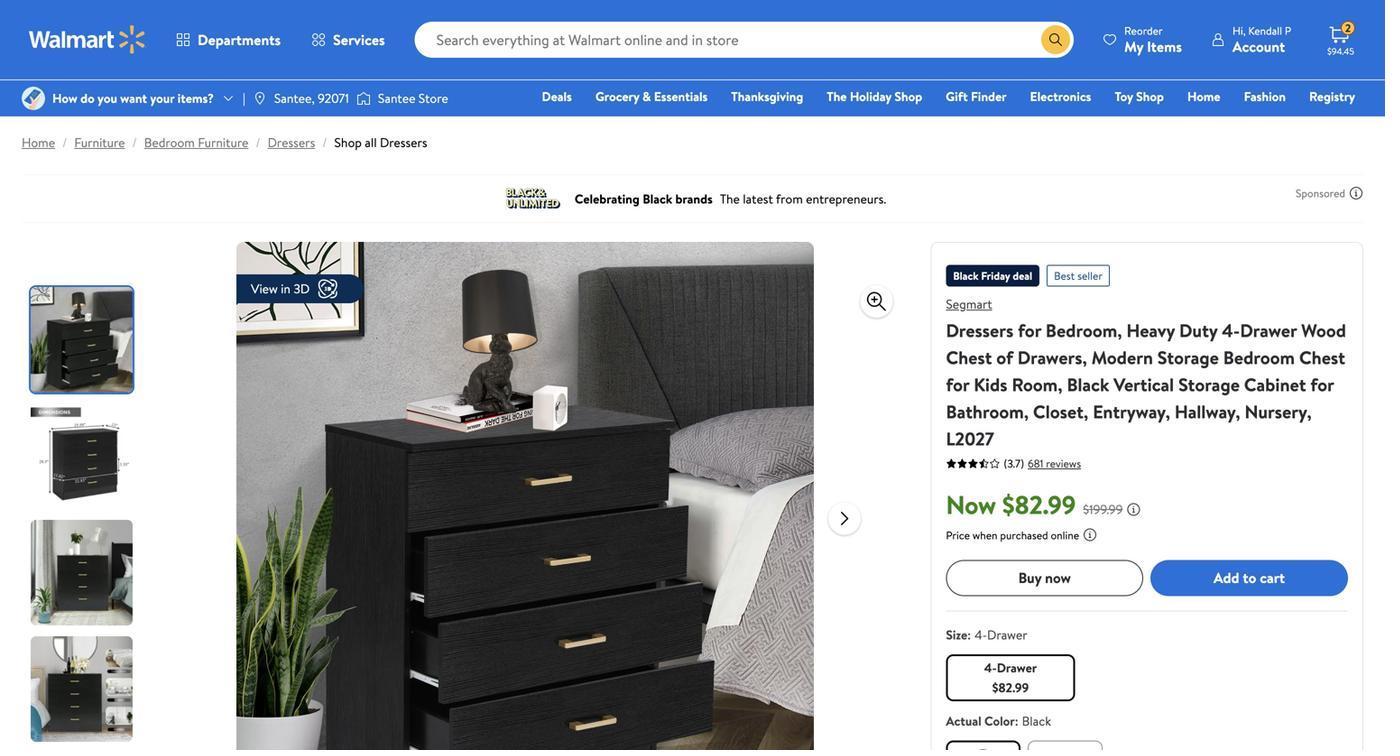 Task type: vqa. For each thing, say whether or not it's contained in the screenshot.
the Search search field
yes



Task type: describe. For each thing, give the bounding box(es) containing it.
registry one debit
[[1217, 88, 1356, 130]]

santee store
[[378, 89, 448, 107]]

2 chest from the left
[[1300, 345, 1346, 370]]

essentials
[[654, 88, 708, 105]]

1 vertical spatial storage
[[1179, 372, 1240, 397]]

|
[[243, 89, 245, 107]]

$199.99
[[1083, 500, 1123, 518]]

buy now button
[[946, 560, 1144, 596]]

Walmart Site-Wide search field
[[415, 22, 1074, 58]]

gift finder
[[946, 88, 1007, 105]]

0 vertical spatial storage
[[1158, 345, 1219, 370]]

2 furniture from the left
[[198, 134, 249, 151]]

reviews
[[1046, 456, 1081, 471]]

departments button
[[161, 18, 296, 61]]

thanksgiving
[[731, 88, 804, 105]]

0 horizontal spatial :
[[968, 626, 971, 643]]

wood
[[1302, 318, 1347, 343]]

electronics link
[[1022, 87, 1100, 106]]

closet,
[[1033, 399, 1089, 424]]

registry
[[1310, 88, 1356, 105]]

duty
[[1180, 318, 1218, 343]]

one
[[1217, 113, 1244, 130]]

0 horizontal spatial black
[[953, 268, 979, 283]]

home for home / furniture / bedroom furniture / dressers / shop all dressers
[[22, 134, 55, 151]]

how do you want your items?
[[52, 89, 214, 107]]

account
[[1233, 37, 1285, 56]]

1 / from the left
[[62, 134, 67, 151]]

friday
[[981, 268, 1010, 283]]

hi, kendall p account
[[1233, 23, 1292, 56]]

segmart dressers for bedroom, heavy duty 4-drawer wood chest of drawers, modern storage bedroom chest for kids room, black vertical storage cabinet for bathroom, closet, entryway, hallway, nursery, l2027
[[946, 295, 1347, 451]]

(3.7)
[[1004, 456, 1024, 471]]

how
[[52, 89, 77, 107]]

buy
[[1019, 568, 1042, 588]]

search icon image
[[1049, 32, 1063, 47]]

modern
[[1092, 345, 1153, 370]]

4- inside segmart dressers for bedroom, heavy duty 4-drawer wood chest of drawers, modern storage bedroom chest for kids room, black vertical storage cabinet for bathroom, closet, entryway, hallway, nursery, l2027
[[1222, 318, 1240, 343]]

holiday
[[850, 88, 892, 105]]

now
[[1045, 568, 1071, 588]]

finder
[[971, 88, 1007, 105]]

vertical
[[1114, 372, 1174, 397]]

reorder
[[1125, 23, 1163, 38]]

actual color list
[[943, 737, 1352, 750]]

bedroom furniture link
[[144, 134, 249, 151]]

Search search field
[[415, 22, 1074, 58]]

2
[[1345, 20, 1351, 36]]

1 horizontal spatial for
[[1018, 318, 1042, 343]]

681 reviews link
[[1024, 456, 1081, 471]]

best
[[1054, 268, 1075, 283]]

$94.45
[[1328, 45, 1355, 57]]

debit
[[1247, 113, 1278, 130]]

nursery,
[[1245, 399, 1312, 424]]

home for home
[[1188, 88, 1221, 105]]

1 vertical spatial drawer
[[987, 626, 1028, 643]]

0 horizontal spatial dressers
[[268, 134, 315, 151]]

segmart link
[[946, 295, 993, 313]]

0 horizontal spatial bedroom
[[144, 134, 195, 151]]

want
[[120, 89, 147, 107]]

the holiday shop link
[[819, 87, 931, 106]]

cabinet
[[1244, 372, 1307, 397]]

drawer inside segmart dressers for bedroom, heavy duty 4-drawer wood chest of drawers, modern storage bedroom chest for kids room, black vertical storage cabinet for bathroom, closet, entryway, hallway, nursery, l2027
[[1240, 318, 1297, 343]]

departments
[[198, 30, 281, 50]]

buy now
[[1019, 568, 1071, 588]]

681
[[1028, 456, 1044, 471]]

1 horizontal spatial dressers
[[380, 134, 427, 151]]

electronics
[[1030, 88, 1092, 105]]

best seller
[[1054, 268, 1103, 283]]

grocery & essentials link
[[587, 87, 716, 106]]

do
[[80, 89, 94, 107]]

learn more about strikethrough prices image
[[1127, 502, 1141, 516]]

next media item image
[[834, 508, 856, 529]]

deals link
[[534, 87, 580, 106]]

grocery & essentials
[[596, 88, 708, 105]]

dressers for bedroom, heavy duty 4-drawer wood chest of drawers, modern storage bedroom chest for kids room, black vertical storage cabinet for bathroom, closet, entryway, hallway, nursery, l2027 - image 2 of 10 image
[[31, 403, 136, 509]]

grocery
[[596, 88, 640, 105]]

fashion
[[1244, 88, 1286, 105]]

0 vertical spatial home link
[[1180, 87, 1229, 106]]

segmart
[[946, 295, 993, 313]]

0 horizontal spatial shop
[[334, 134, 362, 151]]

4-drawer $82.99
[[984, 659, 1037, 696]]

my
[[1125, 37, 1144, 56]]

view
[[251, 280, 278, 297]]

0 horizontal spatial home link
[[22, 134, 55, 151]]

size : 4-drawer
[[946, 626, 1028, 643]]

registry link
[[1301, 87, 1364, 106]]

one debit link
[[1209, 112, 1286, 131]]

p
[[1285, 23, 1292, 38]]

walmart+ link
[[1294, 112, 1364, 131]]

0 horizontal spatial for
[[946, 372, 970, 397]]

sponsored
[[1296, 185, 1346, 201]]

shop all dressers link
[[334, 134, 427, 151]]

when
[[973, 527, 998, 543]]

furniture link
[[74, 134, 125, 151]]



Task type: locate. For each thing, give the bounding box(es) containing it.
room,
[[1012, 372, 1063, 397]]

hallway,
[[1175, 399, 1241, 424]]

seller
[[1078, 268, 1103, 283]]

walmart+
[[1302, 113, 1356, 130]]

/ right dressers link
[[322, 134, 327, 151]]

shop inside the holiday shop link
[[895, 88, 923, 105]]

0 vertical spatial $82.99
[[1003, 487, 1076, 522]]

drawer
[[1240, 318, 1297, 343], [987, 626, 1028, 643], [997, 659, 1037, 676]]

home down how
[[22, 134, 55, 151]]

of
[[997, 345, 1013, 370]]

dressers for bedroom, heavy duty 4-drawer wood chest of drawers, modern storage bedroom chest for kids room, black vertical storage cabinet for bathroom, closet, entryway, hallway, nursery, l2027 - image 3 of 10 image
[[31, 520, 136, 625]]

dressers down santee,
[[268, 134, 315, 151]]

 image for how do you want your items?
[[22, 87, 45, 110]]

santee
[[378, 89, 416, 107]]

black right color
[[1022, 712, 1051, 729]]

bedroom up cabinet
[[1224, 345, 1295, 370]]

for up drawers,
[[1018, 318, 1042, 343]]

1 vertical spatial :
[[1015, 712, 1019, 729]]

1 horizontal spatial chest
[[1300, 345, 1346, 370]]

add
[[1214, 568, 1240, 588]]

 image
[[22, 87, 45, 110], [356, 89, 371, 107]]

add to cart button
[[1151, 560, 1348, 596]]

2 horizontal spatial for
[[1311, 372, 1334, 397]]

furniture
[[74, 134, 125, 151], [198, 134, 249, 151]]

 image right 92071
[[356, 89, 371, 107]]

add to cart
[[1214, 568, 1285, 588]]

: down 4-drawer $82.99
[[1015, 712, 1019, 729]]

for right cabinet
[[1311, 372, 1334, 397]]

thanksgiving link
[[723, 87, 812, 106]]

shop inside toy shop link
[[1136, 88, 1164, 105]]

storage down duty on the right of the page
[[1158, 345, 1219, 370]]

home link
[[1180, 87, 1229, 106], [22, 134, 55, 151]]

chest up kids
[[946, 345, 992, 370]]

black friday deal
[[953, 268, 1033, 283]]

0 vertical spatial black
[[953, 268, 979, 283]]

0 vertical spatial drawer
[[1240, 318, 1297, 343]]

toy
[[1115, 88, 1133, 105]]

2 horizontal spatial dressers
[[946, 318, 1014, 343]]

storage
[[1158, 345, 1219, 370], [1179, 372, 1240, 397]]

2 horizontal spatial black
[[1067, 372, 1110, 397]]

0 horizontal spatial chest
[[946, 345, 992, 370]]

/ right furniture link
[[132, 134, 137, 151]]

/ left furniture link
[[62, 134, 67, 151]]

1 chest from the left
[[946, 345, 992, 370]]

you
[[98, 89, 117, 107]]

(3.7) 681 reviews
[[1004, 456, 1081, 471]]

the
[[827, 88, 847, 105]]

ad disclaimer and feedback for skylinedisplayad image
[[1349, 186, 1364, 200]]

black
[[953, 268, 979, 283], [1067, 372, 1110, 397], [1022, 712, 1051, 729]]

2 / from the left
[[132, 134, 137, 151]]

drawer up 4-drawer $82.99
[[987, 626, 1028, 643]]

size list
[[943, 651, 1352, 705]]

the holiday shop
[[827, 88, 923, 105]]

1 horizontal spatial home
[[1188, 88, 1221, 105]]

1 horizontal spatial home link
[[1180, 87, 1229, 106]]

black inside segmart dressers for bedroom, heavy duty 4-drawer wood chest of drawers, modern storage bedroom chest for kids room, black vertical storage cabinet for bathroom, closet, entryway, hallway, nursery, l2027
[[1067, 372, 1110, 397]]

3 / from the left
[[256, 134, 261, 151]]

price
[[946, 527, 970, 543]]

1 horizontal spatial furniture
[[198, 134, 249, 151]]

dressers inside segmart dressers for bedroom, heavy duty 4-drawer wood chest of drawers, modern storage bedroom chest for kids room, black vertical storage cabinet for bathroom, closet, entryway, hallway, nursery, l2027
[[946, 318, 1014, 343]]

drawer down size : 4-drawer
[[997, 659, 1037, 676]]

1 horizontal spatial :
[[1015, 712, 1019, 729]]

all
[[365, 134, 377, 151]]

color
[[985, 712, 1015, 729]]

santee,
[[274, 89, 315, 107]]

0 horizontal spatial furniture
[[74, 134, 125, 151]]

reorder my items
[[1125, 23, 1182, 56]]

drawers,
[[1018, 345, 1087, 370]]

dressers for bedroom, heavy duty 4-drawer wood chest of drawers, modern storage bedroom chest for kids room, black vertical storage cabinet for bathroom, closet, entryway, hallway, nursery, l2027 image
[[237, 242, 814, 750]]

bedroom down your
[[144, 134, 195, 151]]

kendall
[[1249, 23, 1283, 38]]

cart
[[1260, 568, 1285, 588]]

deal
[[1013, 268, 1033, 283]]

to
[[1243, 568, 1257, 588]]

0 horizontal spatial home
[[22, 134, 55, 151]]

$82.99
[[1003, 487, 1076, 522], [992, 679, 1029, 696]]

3d
[[294, 280, 310, 297]]

bathroom,
[[946, 399, 1029, 424]]

1 furniture from the left
[[74, 134, 125, 151]]

dressers right all
[[380, 134, 427, 151]]

size
[[946, 626, 968, 643]]

 image for santee store
[[356, 89, 371, 107]]

home
[[1188, 88, 1221, 105], [22, 134, 55, 151]]

drawer inside 4-drawer $82.99
[[997, 659, 1037, 676]]

4- inside 4-drawer $82.99
[[984, 659, 997, 676]]

toy shop link
[[1107, 87, 1172, 106]]

zoom image modal image
[[866, 291, 888, 312]]

services button
[[296, 18, 400, 61]]

services
[[333, 30, 385, 50]]

home link down how
[[22, 134, 55, 151]]

black up segmart link
[[953, 268, 979, 283]]

shop left all
[[334, 134, 362, 151]]

l2027
[[946, 426, 994, 451]]

entryway,
[[1093, 399, 1171, 424]]

heavy
[[1127, 318, 1175, 343]]

1 horizontal spatial black
[[1022, 712, 1051, 729]]

1 vertical spatial 4-
[[975, 626, 987, 643]]

2 vertical spatial 4-
[[984, 659, 997, 676]]

0 vertical spatial bedroom
[[144, 134, 195, 151]]

view in 3d button
[[237, 274, 364, 303]]

 image left how
[[22, 87, 45, 110]]

dressers
[[268, 134, 315, 151], [380, 134, 427, 151], [946, 318, 1014, 343]]

now
[[946, 487, 996, 522]]

black up closet,
[[1067, 372, 1110, 397]]

home up 'one'
[[1188, 88, 1221, 105]]

1 horizontal spatial  image
[[356, 89, 371, 107]]

kids
[[974, 372, 1008, 397]]

store
[[419, 89, 448, 107]]

bedroom,
[[1046, 318, 1122, 343]]

online
[[1051, 527, 1080, 543]]

2 horizontal spatial shop
[[1136, 88, 1164, 105]]

toy shop
[[1115, 88, 1164, 105]]

furniture down '|'
[[198, 134, 249, 151]]

92071
[[318, 89, 349, 107]]

2 vertical spatial drawer
[[997, 659, 1037, 676]]

: up actual
[[968, 626, 971, 643]]

dressers for bedroom, heavy duty 4-drawer wood chest of drawers, modern storage bedroom chest for kids room, black vertical storage cabinet for bathroom, closet, entryway, hallway, nursery, l2027 - image 1 of 10 image
[[31, 287, 136, 393]]

home link up 'one'
[[1180, 87, 1229, 106]]

drawer up cabinet
[[1240, 318, 1297, 343]]

legal information image
[[1083, 527, 1098, 542]]

dressers down segmart link
[[946, 318, 1014, 343]]

actual
[[946, 712, 982, 729]]

shop right "toy"
[[1136, 88, 1164, 105]]

1 vertical spatial home link
[[22, 134, 55, 151]]

0 vertical spatial home
[[1188, 88, 1221, 105]]

shop right holiday
[[895, 88, 923, 105]]

dressers for bedroom, heavy duty 4-drawer wood chest of drawers, modern storage bedroom chest for kids room, black vertical storage cabinet for bathroom, closet, entryway, hallway, nursery, l2027 - image 4 of 10 image
[[31, 636, 136, 742]]

$82.99 inside 4-drawer $82.99
[[992, 679, 1029, 696]]

fashion link
[[1236, 87, 1294, 106]]

 image
[[253, 91, 267, 106]]

1 vertical spatial home
[[22, 134, 55, 151]]

4- down size : 4-drawer
[[984, 659, 997, 676]]

1 vertical spatial black
[[1067, 372, 1110, 397]]

in
[[281, 280, 291, 297]]

0 horizontal spatial  image
[[22, 87, 45, 110]]

chest down wood
[[1300, 345, 1346, 370]]

items
[[1147, 37, 1182, 56]]

purchased
[[1000, 527, 1048, 543]]

chest
[[946, 345, 992, 370], [1300, 345, 1346, 370]]

2 vertical spatial black
[[1022, 712, 1051, 729]]

furniture down the you
[[74, 134, 125, 151]]

1 vertical spatial bedroom
[[1224, 345, 1295, 370]]

view in 3d
[[251, 280, 310, 297]]

4-
[[1222, 318, 1240, 343], [975, 626, 987, 643], [984, 659, 997, 676]]

walmart image
[[29, 25, 146, 54]]

$82.99 up purchased
[[1003, 487, 1076, 522]]

4- right size
[[975, 626, 987, 643]]

home / furniture / bedroom furniture / dressers / shop all dressers
[[22, 134, 427, 151]]

0 vertical spatial :
[[968, 626, 971, 643]]

4- right duty on the right of the page
[[1222, 318, 1240, 343]]

hi,
[[1233, 23, 1246, 38]]

&
[[643, 88, 651, 105]]

0 vertical spatial 4-
[[1222, 318, 1240, 343]]

for left kids
[[946, 372, 970, 397]]

santee, 92071
[[274, 89, 349, 107]]

1 horizontal spatial bedroom
[[1224, 345, 1295, 370]]

4 / from the left
[[322, 134, 327, 151]]

items?
[[178, 89, 214, 107]]

price when purchased online
[[946, 527, 1080, 543]]

storage up hallway,
[[1179, 372, 1240, 397]]

/
[[62, 134, 67, 151], [132, 134, 137, 151], [256, 134, 261, 151], [322, 134, 327, 151]]

actual color : black
[[946, 712, 1051, 729]]

1 horizontal spatial shop
[[895, 88, 923, 105]]

$82.99 up color
[[992, 679, 1029, 696]]

gift
[[946, 88, 968, 105]]

/ left dressers link
[[256, 134, 261, 151]]

1 vertical spatial $82.99
[[992, 679, 1029, 696]]

now $82.99
[[946, 487, 1076, 522]]

bedroom inside segmart dressers for bedroom, heavy duty 4-drawer wood chest of drawers, modern storage bedroom chest for kids room, black vertical storage cabinet for bathroom, closet, entryway, hallway, nursery, l2027
[[1224, 345, 1295, 370]]



